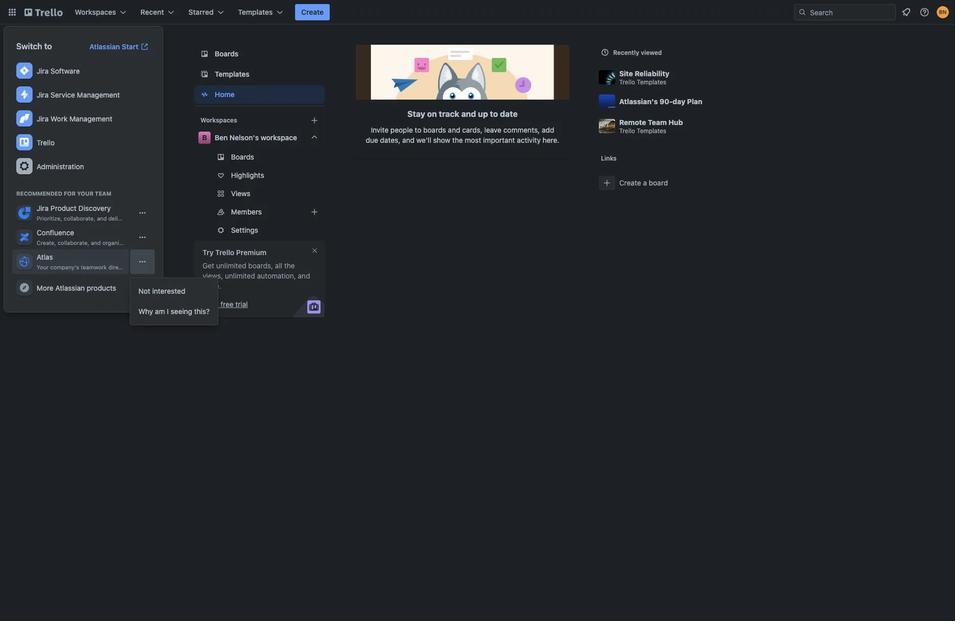 Task type: vqa. For each thing, say whether or not it's contained in the screenshot.
Atlassian Start
yes



Task type: locate. For each thing, give the bounding box(es) containing it.
1 horizontal spatial create
[[619, 179, 641, 187]]

ben nelson's workspace
[[215, 133, 297, 142]]

start inside start free trial button
[[203, 300, 219, 309]]

management
[[77, 90, 120, 99], [69, 114, 112, 123]]

trello right try
[[215, 248, 234, 257]]

1 boards link from the top
[[194, 45, 325, 63]]

the right all
[[284, 262, 295, 270]]

collaborate, down confluence
[[58, 240, 89, 246]]

0 vertical spatial collaborate,
[[64, 215, 95, 222]]

to right switch
[[44, 42, 52, 51]]

management down jira software link
[[77, 90, 120, 99]]

management inside "link"
[[69, 114, 112, 123]]

start free trial button
[[203, 300, 248, 310]]

links
[[601, 155, 617, 162]]

for
[[64, 190, 76, 197]]

this?
[[194, 307, 210, 316]]

4 jira from the top
[[37, 204, 49, 213]]

boards right board 'icon'
[[215, 49, 238, 58]]

create a board
[[619, 179, 668, 187]]

search image
[[798, 8, 807, 16]]

templates down reliability
[[637, 78, 666, 86]]

ben nelson (bennelson96) image
[[937, 6, 949, 18]]

2 boards link from the top
[[194, 149, 325, 165]]

unlimited
[[216, 262, 246, 270], [225, 272, 255, 280]]

0 horizontal spatial atlassian
[[55, 284, 85, 292]]

we'll
[[416, 136, 431, 145]]

team left the hub
[[648, 118, 667, 126]]

your
[[77, 190, 93, 197], [37, 264, 49, 271]]

templates down remote on the top right of the page
[[637, 127, 666, 135]]

more
[[37, 284, 53, 292]]

unlimited up views,
[[216, 262, 246, 270]]

0 vertical spatial atlassian
[[89, 42, 120, 51]]

collaborate, inside the confluence create, collaborate, and organize your work
[[58, 240, 89, 246]]

0 vertical spatial team
[[648, 118, 667, 126]]

1 vertical spatial boards
[[231, 153, 254, 161]]

atlas your company's teamwork directory
[[37, 253, 132, 271]]

boards up highlights
[[231, 153, 254, 161]]

start left free
[[203, 300, 219, 309]]

2 jira from the top
[[37, 90, 49, 99]]

show
[[433, 136, 450, 145]]

atlassian down "company's"
[[55, 284, 85, 292]]

and down "people"
[[402, 136, 415, 145]]

and right automation,
[[298, 272, 310, 280]]

1 vertical spatial unlimited
[[225, 272, 255, 280]]

b
[[202, 133, 207, 142]]

1 vertical spatial atlassian
[[55, 284, 85, 292]]

collaborate, down discovery
[[64, 215, 95, 222]]

1 horizontal spatial your
[[77, 190, 93, 197]]

start
[[122, 42, 138, 51], [203, 300, 219, 309]]

and down discovery
[[97, 215, 107, 222]]

0 vertical spatial the
[[452, 136, 463, 145]]

and left organize
[[91, 240, 101, 246]]

0 vertical spatial unlimited
[[216, 262, 246, 270]]

collaborate,
[[64, 215, 95, 222], [58, 240, 89, 246]]

your right for
[[77, 190, 93, 197]]

create inside primary element
[[301, 8, 324, 16]]

and left up
[[461, 109, 476, 119]]

jira inside "link"
[[37, 114, 49, 123]]

jira for jira work management
[[37, 114, 49, 123]]

jira left service
[[37, 90, 49, 99]]

1 vertical spatial boards link
[[194, 149, 325, 165]]

workspaces inside popup button
[[75, 8, 116, 16]]

1 horizontal spatial atlassian
[[89, 42, 120, 51]]

invite
[[371, 126, 389, 134]]

i
[[167, 307, 169, 316]]

management down jira service management link
[[69, 114, 112, 123]]

create for create a board
[[619, 179, 641, 187]]

0 horizontal spatial workspaces
[[75, 8, 116, 16]]

atlassian's 90-day plan
[[619, 97, 702, 106]]

views link
[[194, 186, 325, 202]]

workspace
[[261, 133, 297, 142]]

1 vertical spatial team
[[95, 190, 111, 197]]

here.
[[543, 136, 559, 145]]

highlights
[[231, 171, 264, 180]]

not interested button
[[130, 281, 218, 302]]

add image
[[308, 206, 321, 218]]

site
[[619, 69, 633, 78]]

workspaces up ben
[[200, 117, 237, 124]]

1 vertical spatial create
[[619, 179, 641, 187]]

atlassian inside more atlassian products link
[[55, 284, 85, 292]]

free
[[221, 300, 234, 309]]

views,
[[203, 272, 223, 280]]

0 vertical spatial workspaces
[[75, 8, 116, 16]]

boards link for highlights
[[194, 149, 325, 165]]

trello down site
[[619, 78, 635, 86]]

home link
[[194, 85, 325, 104]]

workspaces button
[[69, 4, 132, 20]]

recommended for your team
[[16, 190, 111, 197]]

recently viewed
[[613, 49, 662, 56]]

to right up
[[490, 109, 498, 119]]

1 vertical spatial start
[[203, 300, 219, 309]]

0 vertical spatial create
[[301, 8, 324, 16]]

templates inside remote team hub trello templates
[[637, 127, 666, 135]]

0 vertical spatial boards
[[215, 49, 238, 58]]

team up discovery
[[95, 190, 111, 197]]

jira work management
[[37, 114, 112, 123]]

boards link for templates
[[194, 45, 325, 63]]

boards
[[423, 126, 446, 134]]

boards for templates
[[215, 49, 238, 58]]

jira software
[[37, 66, 80, 75]]

1 horizontal spatial the
[[452, 136, 463, 145]]

workspaces
[[75, 8, 116, 16], [200, 117, 237, 124]]

1 vertical spatial the
[[284, 262, 295, 270]]

1 horizontal spatial team
[[648, 118, 667, 126]]

0 horizontal spatial your
[[37, 264, 49, 271]]

1 vertical spatial collaborate,
[[58, 240, 89, 246]]

workspaces up atlassian start in the top of the page
[[75, 8, 116, 16]]

try
[[203, 248, 214, 257]]

starred
[[188, 8, 214, 16]]

0 notifications image
[[900, 6, 912, 18]]

trial
[[235, 300, 248, 309]]

0 horizontal spatial start
[[122, 42, 138, 51]]

atlassian up jira software link
[[89, 42, 120, 51]]

1 horizontal spatial to
[[415, 126, 421, 134]]

templates up home
[[215, 70, 250, 78]]

up
[[478, 109, 488, 119]]

service
[[50, 90, 75, 99]]

1 vertical spatial management
[[69, 114, 112, 123]]

atlassian's 90-day plan link
[[595, 90, 769, 114]]

start down "recent" popup button
[[122, 42, 138, 51]]

boards link up highlights link
[[194, 149, 325, 165]]

0 vertical spatial management
[[77, 90, 120, 99]]

why am i seeing this? button
[[130, 302, 218, 322]]

your down atlas on the left top of the page
[[37, 264, 49, 271]]

templates right starred dropdown button
[[238, 8, 273, 16]]

why am i seeing this?
[[138, 307, 210, 316]]

jira left work
[[37, 114, 49, 123]]

to inside the invite people to boards and cards, leave comments, add due dates, and we'll show the most important activity here.
[[415, 126, 421, 134]]

remote
[[619, 118, 646, 126]]

Search field
[[807, 5, 896, 20]]

2 vertical spatial to
[[415, 126, 421, 134]]

templates inside the site reliability trello templates
[[637, 78, 666, 86]]

1 horizontal spatial start
[[203, 300, 219, 309]]

jira left software
[[37, 66, 49, 75]]

atlassian's
[[619, 97, 658, 106]]

not interested
[[138, 287, 185, 296]]

dates,
[[380, 136, 400, 145]]

trello link
[[12, 131, 155, 155]]

1 horizontal spatial workspaces
[[200, 117, 237, 124]]

all
[[275, 262, 282, 270]]

switch
[[16, 42, 42, 51]]

team
[[648, 118, 667, 126], [95, 190, 111, 197]]

0 horizontal spatial create
[[301, 8, 324, 16]]

templates
[[238, 8, 273, 16], [215, 70, 250, 78], [637, 78, 666, 86], [637, 127, 666, 135]]

on
[[427, 109, 437, 119]]

a
[[643, 179, 647, 187]]

home
[[215, 90, 235, 99]]

templates inside dropdown button
[[238, 8, 273, 16]]

0 horizontal spatial to
[[44, 42, 52, 51]]

boards link up templates link
[[194, 45, 325, 63]]

0 vertical spatial to
[[44, 42, 52, 51]]

back to home image
[[24, 4, 63, 20]]

0 vertical spatial boards link
[[194, 45, 325, 63]]

the left most
[[452, 136, 463, 145]]

team inside remote team hub trello templates
[[648, 118, 667, 126]]

stay on track and up to date
[[407, 109, 518, 119]]

leave
[[484, 126, 501, 134]]

1 vertical spatial your
[[37, 264, 49, 271]]

3 jira from the top
[[37, 114, 49, 123]]

unlimited down the boards,
[[225, 272, 255, 280]]

1 jira from the top
[[37, 66, 49, 75]]

collaborate, inside jira product discovery prioritize, collaborate, and deliver new ideas
[[64, 215, 95, 222]]

atlassian
[[89, 42, 120, 51], [55, 284, 85, 292]]

jira up prioritize,
[[37, 204, 49, 213]]

date
[[500, 109, 518, 119]]

1 vertical spatial workspaces
[[200, 117, 237, 124]]

software
[[50, 66, 80, 75]]

0 horizontal spatial the
[[284, 262, 295, 270]]

1 vertical spatial to
[[490, 109, 498, 119]]

add
[[542, 126, 554, 134]]

atlassian inside the atlassian start link
[[89, 42, 120, 51]]

template board image
[[198, 68, 211, 80]]

try trello premium get unlimited boards, all the views, unlimited automation, and more.
[[203, 248, 310, 291]]

trello down remote on the top right of the page
[[619, 127, 635, 135]]

board image
[[198, 48, 211, 60]]

ben
[[215, 133, 228, 142]]

settings link
[[194, 222, 325, 239]]

the
[[452, 136, 463, 145], [284, 262, 295, 270]]

0 vertical spatial start
[[122, 42, 138, 51]]

and inside the confluence create, collaborate, and organize your work
[[91, 240, 101, 246]]

group
[[130, 278, 218, 325]]

to up we'll
[[415, 126, 421, 134]]



Task type: describe. For each thing, give the bounding box(es) containing it.
comments,
[[503, 126, 540, 134]]

your inside atlas your company's teamwork directory
[[37, 264, 49, 271]]

members link
[[194, 204, 325, 220]]

management for jira work management
[[69, 114, 112, 123]]

directory
[[108, 264, 132, 271]]

views
[[231, 189, 250, 198]]

activity
[[517, 136, 541, 145]]

premium
[[236, 248, 266, 257]]

teamwork
[[81, 264, 107, 271]]

hub
[[669, 118, 683, 126]]

create button
[[295, 4, 330, 20]]

cards,
[[462, 126, 482, 134]]

recently
[[613, 49, 639, 56]]

your
[[127, 240, 139, 246]]

jira service management link
[[12, 83, 155, 107]]

boards,
[[248, 262, 273, 270]]

viewed
[[641, 49, 662, 56]]

switch to
[[16, 42, 52, 51]]

recommended
[[16, 190, 62, 197]]

confluence
[[37, 228, 74, 237]]

jira for jira service management
[[37, 90, 49, 99]]

create a workspace image
[[308, 114, 321, 127]]

trello down work
[[37, 138, 55, 147]]

interested
[[152, 287, 185, 296]]

jira work management link
[[12, 107, 155, 131]]

settings
[[231, 226, 258, 235]]

board
[[649, 179, 668, 187]]

templates link
[[194, 65, 325, 83]]

jira inside jira product discovery prioritize, collaborate, and deliver new ideas
[[37, 204, 49, 213]]

settings image
[[18, 160, 31, 173]]

trello inside try trello premium get unlimited boards, all the views, unlimited automation, and more.
[[215, 248, 234, 257]]

automation,
[[257, 272, 296, 280]]

confluence create, collaborate, and organize your work
[[37, 228, 153, 246]]

administration
[[37, 162, 84, 171]]

boards for highlights
[[231, 153, 254, 161]]

90-
[[660, 97, 673, 106]]

why
[[138, 307, 153, 316]]

and inside jira product discovery prioritize, collaborate, and deliver new ideas
[[97, 215, 107, 222]]

jira product discovery prioritize, collaborate, and deliver new ideas
[[37, 204, 155, 222]]

am
[[155, 307, 165, 316]]

new
[[128, 215, 139, 222]]

the inside try trello premium get unlimited boards, all the views, unlimited automation, and more.
[[284, 262, 295, 270]]

get
[[203, 262, 214, 270]]

work
[[140, 240, 153, 246]]

templates button
[[232, 4, 289, 20]]

atlassian start
[[89, 42, 138, 51]]

reliability
[[635, 69, 669, 78]]

products
[[87, 284, 116, 292]]

product
[[50, 204, 76, 213]]

confluence options menu image
[[138, 234, 147, 242]]

group containing not interested
[[130, 278, 218, 325]]

highlights link
[[194, 167, 325, 184]]

and up show
[[448, 126, 460, 134]]

jira service management
[[37, 90, 120, 99]]

2 horizontal spatial to
[[490, 109, 498, 119]]

atlassian start link
[[83, 39, 155, 55]]

recent
[[140, 8, 164, 16]]

people
[[390, 126, 413, 134]]

start inside the atlassian start link
[[122, 42, 138, 51]]

starred button
[[182, 4, 230, 20]]

switch to… image
[[7, 7, 17, 17]]

not
[[138, 287, 150, 296]]

create,
[[37, 240, 56, 246]]

0 vertical spatial your
[[77, 190, 93, 197]]

the inside the invite people to boards and cards, leave comments, add due dates, and we'll show the most important activity here.
[[452, 136, 463, 145]]

seeing
[[171, 307, 192, 316]]

recent button
[[134, 4, 180, 20]]

primary element
[[0, 0, 955, 24]]

ideas
[[140, 215, 155, 222]]

day
[[673, 97, 685, 106]]

0 horizontal spatial team
[[95, 190, 111, 197]]

stay
[[407, 109, 425, 119]]

work
[[50, 114, 68, 123]]

prioritize,
[[37, 215, 62, 222]]

management for jira service management
[[77, 90, 120, 99]]

and inside try trello premium get unlimited boards, all the views, unlimited automation, and more.
[[298, 272, 310, 280]]

open information menu image
[[920, 7, 930, 17]]

discovery
[[78, 204, 111, 213]]

trello inside the site reliability trello templates
[[619, 78, 635, 86]]

more atlassian products link
[[12, 276, 155, 300]]

organize
[[102, 240, 125, 246]]

jira software link
[[12, 59, 155, 83]]

due
[[366, 136, 378, 145]]

deliver
[[108, 215, 126, 222]]

home image
[[198, 89, 211, 101]]

atlas options menu image
[[138, 258, 147, 266]]

templates inside templates link
[[215, 70, 250, 78]]

create for create
[[301, 8, 324, 16]]

administration link
[[12, 155, 155, 179]]

more atlassian products
[[37, 284, 116, 292]]

remote team hub trello templates
[[619, 118, 683, 135]]

create a board button
[[595, 171, 769, 195]]

jira for jira software
[[37, 66, 49, 75]]

nelson's
[[230, 133, 259, 142]]

start free trial
[[203, 300, 248, 309]]

jira product discovery options menu image
[[138, 209, 147, 217]]

track
[[439, 109, 459, 119]]

trello inside remote team hub trello templates
[[619, 127, 635, 135]]



